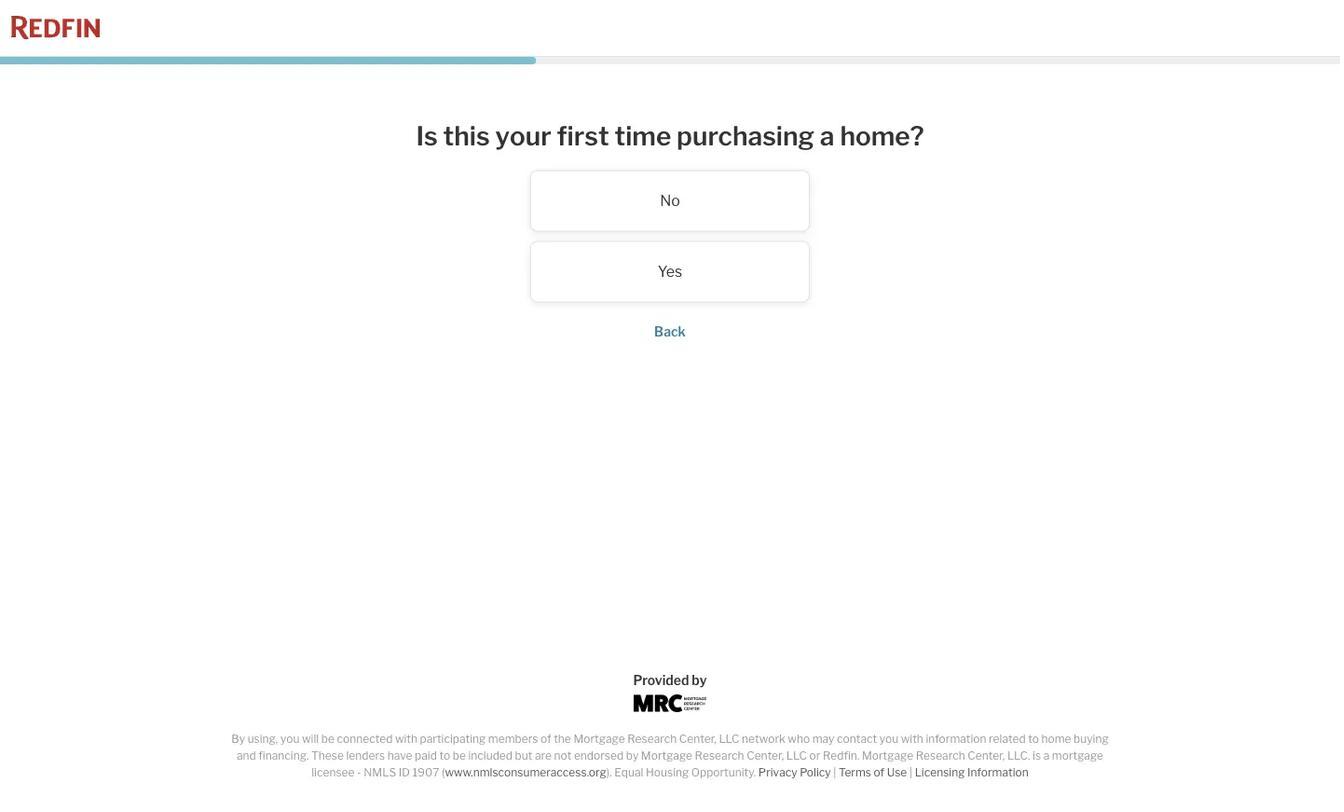 Task type: describe. For each thing, give the bounding box(es) containing it.
using,
[[248, 732, 278, 746]]

1 you from the left
[[281, 732, 300, 746]]

by inside by using, you will be connected with participating members of the mortgage research center, llc network who may contact you with information related to home buying and financing. these lenders have paid to be included but are not endorsed by mortgage research center, llc or redfin. mortgage research center, llc. is a mortgage licensee - nmls id 1907 (
[[626, 749, 639, 763]]

time
[[615, 120, 672, 152]]

provided by
[[633, 672, 707, 688]]

by using, you will be connected with participating members of the mortgage research center, llc network who may contact you with information related to home buying and financing. these lenders have paid to be included but are not endorsed by mortgage research center, llc or redfin. mortgage research center, llc. is a mortgage licensee - nmls id 1907 (
[[232, 732, 1109, 779]]

is
[[1033, 749, 1042, 763]]

mortgage
[[1052, 749, 1104, 763]]

are
[[535, 749, 552, 763]]

is this your first time purchasing a home?
[[416, 120, 924, 152]]

opportunity.
[[692, 766, 756, 779]]

terms
[[839, 766, 872, 779]]

1 horizontal spatial mortgage
[[641, 749, 693, 763]]

your
[[495, 120, 552, 152]]

licensing
[[915, 766, 965, 779]]

0 vertical spatial to
[[1029, 732, 1039, 746]]

1 horizontal spatial center,
[[747, 749, 784, 763]]

redfin.
[[823, 749, 860, 763]]

2 with from the left
[[901, 732, 924, 746]]

www.nmlsconsumeraccess.org
[[445, 766, 607, 779]]

0 horizontal spatial to
[[440, 749, 450, 763]]

back button
[[655, 324, 686, 340]]

the
[[554, 732, 571, 746]]

no
[[660, 192, 680, 210]]

purchasing
[[677, 120, 815, 152]]

www.nmlsconsumeraccess.org link
[[445, 766, 607, 779]]

2 horizontal spatial mortgage
[[862, 749, 914, 763]]

privacy policy link
[[759, 766, 831, 779]]

included
[[468, 749, 513, 763]]

who
[[788, 732, 810, 746]]

buying
[[1074, 732, 1109, 746]]

information
[[926, 732, 987, 746]]

www.nmlsconsumeraccess.org ). equal housing opportunity. privacy policy | terms of use | licensing information
[[445, 766, 1029, 779]]

use
[[887, 766, 908, 779]]

have
[[388, 749, 413, 763]]

licensee
[[312, 766, 355, 779]]

0 horizontal spatial llc
[[719, 732, 740, 746]]

and
[[237, 749, 256, 763]]

0 horizontal spatial center,
[[679, 732, 717, 746]]

1907
[[413, 766, 439, 779]]

1 horizontal spatial research
[[695, 749, 745, 763]]

1 | from the left
[[834, 766, 837, 779]]

financing.
[[259, 749, 309, 763]]

2 | from the left
[[910, 766, 913, 779]]

is
[[416, 120, 438, 152]]

first
[[557, 120, 609, 152]]



Task type: locate. For each thing, give the bounding box(es) containing it.
llc.
[[1008, 749, 1031, 763]]

0 horizontal spatial mortgage
[[574, 732, 625, 746]]

0 vertical spatial llc
[[719, 732, 740, 746]]

you
[[281, 732, 300, 746], [880, 732, 899, 746]]

a home?
[[820, 120, 924, 152]]

2 you from the left
[[880, 732, 899, 746]]

to
[[1029, 732, 1039, 746], [440, 749, 450, 763]]

but
[[515, 749, 533, 763]]

connected
[[337, 732, 393, 746]]

center, down network
[[747, 749, 784, 763]]

1 vertical spatial of
[[874, 766, 885, 779]]

center,
[[679, 732, 717, 746], [747, 749, 784, 763], [968, 749, 1005, 763]]

information
[[968, 766, 1029, 779]]

back
[[655, 324, 686, 340]]

related
[[989, 732, 1026, 746]]

nmls
[[364, 766, 396, 779]]

endorsed
[[574, 749, 624, 763]]

1 horizontal spatial you
[[880, 732, 899, 746]]

mortgage
[[574, 732, 625, 746], [641, 749, 693, 763], [862, 749, 914, 763]]

1 vertical spatial by
[[626, 749, 639, 763]]

| down redfin.
[[834, 766, 837, 779]]

llc up opportunity.
[[719, 732, 740, 746]]

terms of use link
[[839, 766, 908, 779]]

or
[[810, 749, 821, 763]]

licensing information link
[[915, 766, 1029, 779]]

1 horizontal spatial llc
[[787, 749, 807, 763]]

provided
[[633, 672, 689, 688]]

0 vertical spatial be
[[321, 732, 335, 746]]

be down participating
[[453, 749, 466, 763]]

mortgage up endorsed
[[574, 732, 625, 746]]

1 with from the left
[[395, 732, 418, 746]]

you up financing.
[[281, 732, 300, 746]]

0 vertical spatial by
[[692, 672, 707, 688]]

of inside by using, you will be connected with participating members of the mortgage research center, llc network who may contact you with information related to home buying and financing. these lenders have paid to be included but are not endorsed by mortgage research center, llc or redfin. mortgage research center, llc. is a mortgage licensee - nmls id 1907 (
[[541, 732, 552, 746]]

this
[[443, 120, 490, 152]]

contact
[[837, 732, 877, 746]]

by
[[232, 732, 245, 746]]

2 horizontal spatial center,
[[968, 749, 1005, 763]]

with up have
[[395, 732, 418, 746]]

).
[[607, 766, 612, 779]]

mortgage up use
[[862, 749, 914, 763]]

0 vertical spatial of
[[541, 732, 552, 746]]

participating
[[420, 732, 486, 746]]

0 horizontal spatial |
[[834, 766, 837, 779]]

these
[[311, 749, 344, 763]]

1 horizontal spatial of
[[874, 766, 885, 779]]

be up "these"
[[321, 732, 335, 746]]

home
[[1042, 732, 1072, 746]]

of for terms
[[874, 766, 885, 779]]

llc up privacy policy link
[[787, 749, 807, 763]]

mortgage research center image
[[634, 695, 707, 712]]

of left the
[[541, 732, 552, 746]]

members
[[488, 732, 538, 746]]

| right use
[[910, 766, 913, 779]]

lenders
[[346, 749, 385, 763]]

center, up information
[[968, 749, 1005, 763]]

yes
[[658, 263, 683, 281]]

with
[[395, 732, 418, 746], [901, 732, 924, 746]]

1 horizontal spatial to
[[1029, 732, 1039, 746]]

you right contact
[[880, 732, 899, 746]]

not
[[554, 749, 572, 763]]

network
[[742, 732, 786, 746]]

by up equal
[[626, 749, 639, 763]]

0 horizontal spatial research
[[628, 732, 677, 746]]

-
[[357, 766, 361, 779]]

1 vertical spatial to
[[440, 749, 450, 763]]

1 horizontal spatial be
[[453, 749, 466, 763]]

is this your first time purchasing a home? option group
[[297, 170, 1043, 303]]

to up is
[[1029, 732, 1039, 746]]

paid
[[415, 749, 437, 763]]

0 horizontal spatial of
[[541, 732, 552, 746]]

id
[[399, 766, 410, 779]]

llc
[[719, 732, 740, 746], [787, 749, 807, 763]]

of for members
[[541, 732, 552, 746]]

research up licensing
[[916, 749, 966, 763]]

0 horizontal spatial be
[[321, 732, 335, 746]]

0 horizontal spatial with
[[395, 732, 418, 746]]

0 horizontal spatial by
[[626, 749, 639, 763]]

2 horizontal spatial research
[[916, 749, 966, 763]]

1 horizontal spatial with
[[901, 732, 924, 746]]

may
[[813, 732, 835, 746]]

be
[[321, 732, 335, 746], [453, 749, 466, 763]]

equal
[[615, 766, 644, 779]]

with up use
[[901, 732, 924, 746]]

by
[[692, 672, 707, 688], [626, 749, 639, 763]]

of left use
[[874, 766, 885, 779]]

to up "("
[[440, 749, 450, 763]]

research up housing
[[628, 732, 677, 746]]

1 vertical spatial be
[[453, 749, 466, 763]]

1 horizontal spatial by
[[692, 672, 707, 688]]

1 horizontal spatial |
[[910, 766, 913, 779]]

research up opportunity.
[[695, 749, 745, 763]]

(
[[442, 766, 445, 779]]

of
[[541, 732, 552, 746], [874, 766, 885, 779]]

research
[[628, 732, 677, 746], [695, 749, 745, 763], [916, 749, 966, 763]]

a
[[1044, 749, 1050, 763]]

housing
[[646, 766, 689, 779]]

0 horizontal spatial you
[[281, 732, 300, 746]]

by up mortgage research center 'image'
[[692, 672, 707, 688]]

policy
[[800, 766, 831, 779]]

privacy
[[759, 766, 798, 779]]

will
[[302, 732, 319, 746]]

1 vertical spatial llc
[[787, 749, 807, 763]]

center, up opportunity.
[[679, 732, 717, 746]]

|
[[834, 766, 837, 779], [910, 766, 913, 779]]

mortgage up housing
[[641, 749, 693, 763]]



Task type: vqa. For each thing, say whether or not it's contained in the screenshot.
and
yes



